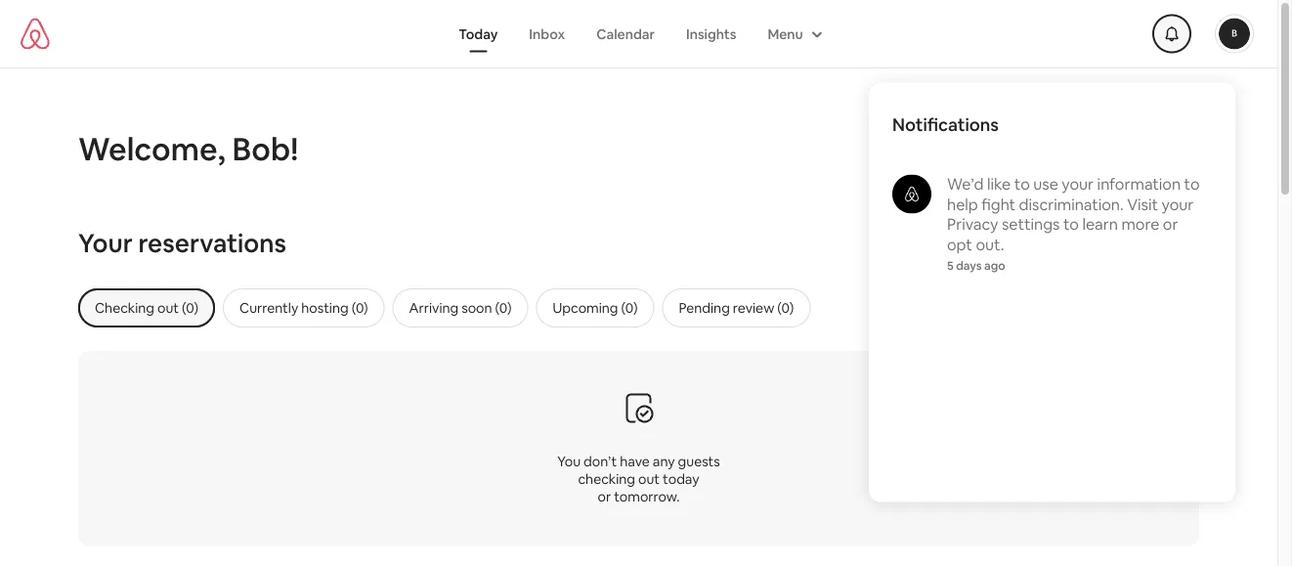 Task type: locate. For each thing, give the bounding box(es) containing it.
don't
[[584, 452, 617, 470]]

your up the discrimination.
[[1062, 174, 1094, 194]]

reservations
[[138, 227, 286, 260]]

to
[[1015, 174, 1030, 194], [1185, 174, 1200, 194], [1064, 214, 1079, 234]]

your
[[78, 227, 133, 260]]

upcoming
[[553, 299, 618, 317]]

to right like
[[1015, 174, 1030, 194]]

settings
[[1002, 214, 1060, 234]]

currently
[[240, 299, 298, 317]]

pending review (0)
[[679, 299, 794, 317]]

currently hosting (0)
[[240, 299, 368, 317]]

have
[[620, 452, 650, 470]]

pending
[[679, 299, 730, 317]]

soon (0)
[[462, 299, 512, 317]]

0 horizontal spatial to
[[1015, 174, 1030, 194]]

to down the discrimination.
[[1064, 214, 1079, 234]]

main navigation menu image
[[1219, 18, 1250, 49]]

bob!
[[232, 128, 298, 169]]

arriving soon (0)
[[409, 299, 512, 317]]

or
[[1163, 214, 1178, 234]]

insights link
[[671, 15, 752, 52]]

(0)
[[621, 299, 638, 317]]

checking out (0)
[[95, 299, 199, 317]]

any
[[653, 452, 675, 470]]

reservation filters group
[[78, 288, 1239, 328]]

hosting (0)
[[301, 299, 368, 317]]

use
[[1034, 174, 1059, 194]]

1 horizontal spatial your
[[1162, 194, 1194, 214]]

0 horizontal spatial your
[[1062, 174, 1094, 194]]

your
[[1062, 174, 1094, 194], [1162, 194, 1194, 214]]

welcome, bob!
[[78, 128, 298, 169]]

to right information
[[1185, 174, 1200, 194]]

out (0)
[[157, 299, 199, 317]]

calendar link
[[581, 15, 671, 52]]

your up the or
[[1162, 194, 1194, 214]]

1 horizontal spatial to
[[1064, 214, 1079, 234]]

checking
[[95, 299, 154, 317]]

guests
[[678, 452, 720, 470]]



Task type: describe. For each thing, give the bounding box(es) containing it.
calendar
[[597, 25, 655, 43]]

insights
[[686, 25, 737, 43]]

we'd
[[947, 174, 984, 194]]

visit
[[1127, 194, 1159, 214]]

or tomorrow.
[[598, 487, 680, 505]]

arriving
[[409, 299, 459, 317]]

information
[[1098, 174, 1181, 194]]

we'd like to use your information to help fight discrimination. visit your privacy settings to learn more or opt out. 5 days ago
[[947, 174, 1200, 273]]

your reservations
[[78, 227, 286, 260]]

inbox
[[529, 25, 565, 43]]

2 horizontal spatial to
[[1185, 174, 1200, 194]]

menu button
[[752, 15, 835, 52]]

out
[[638, 470, 660, 487]]

days ago
[[956, 258, 1006, 273]]

today
[[459, 25, 498, 43]]

fight
[[982, 194, 1016, 214]]

opt out.
[[947, 234, 1004, 254]]

notifications
[[893, 113, 999, 136]]

help
[[947, 194, 978, 214]]

checking
[[578, 470, 635, 487]]

upcoming (0)
[[553, 299, 638, 317]]

privacy
[[947, 214, 999, 234]]

5
[[947, 258, 954, 273]]

you don't have any guests checking out today or tomorrow.
[[557, 452, 720, 505]]

menu
[[768, 25, 803, 43]]

more
[[1122, 214, 1160, 234]]

inbox link
[[514, 15, 581, 52]]

review (0)
[[733, 299, 794, 317]]

you
[[557, 452, 581, 470]]

today
[[663, 470, 700, 487]]

welcome,
[[78, 128, 226, 169]]

discrimination.
[[1019, 194, 1124, 214]]

learn
[[1083, 214, 1118, 234]]

today link
[[443, 15, 514, 52]]

like
[[987, 174, 1011, 194]]



Task type: vqa. For each thing, say whether or not it's contained in the screenshot.
the rightmost Private hot tub
no



